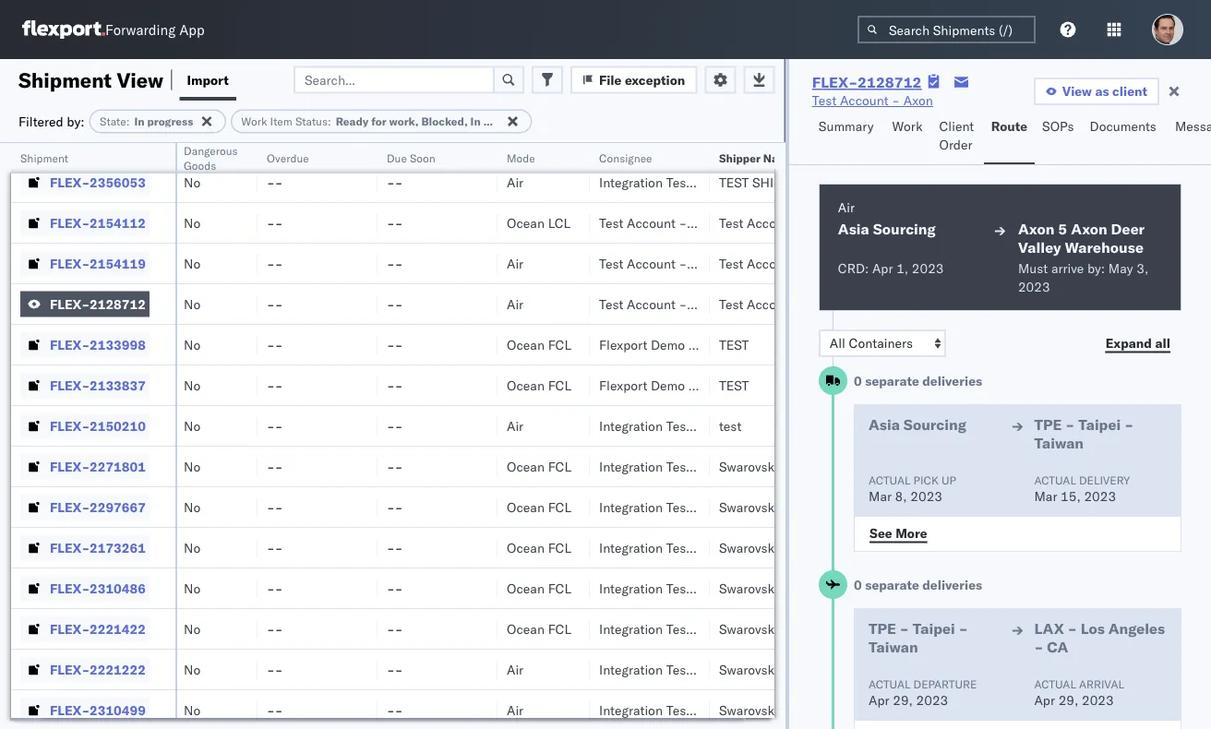 Task type: vqa. For each thing, say whether or not it's contained in the screenshot.
Destination transload service's Destination
no



Task type: locate. For each thing, give the bounding box(es) containing it.
resize handle column header for dangerous goods
[[236, 143, 258, 730]]

mar inside actual pick up mar 8, 2023
[[869, 489, 892, 505]]

test shipper
[[719, 133, 806, 150], [719, 174, 806, 190]]

29, inside the actual arrival apr 29, 2023
[[1059, 693, 1079, 709]]

1 vertical spatial tpe - taipei - taiwan
[[869, 620, 968, 657]]

2271801
[[90, 459, 146, 475]]

flex- inside flex-2154119 button
[[50, 255, 90, 272]]

flex- inside button
[[50, 337, 90, 353]]

1 horizontal spatial 2128712
[[858, 73, 922, 91]]

5 no from the top
[[184, 296, 201, 312]]

0 vertical spatial flexport demo shipper co.
[[599, 337, 756, 353]]

fcl for flex-2133998
[[548, 337, 572, 353]]

actual inside actual departure apr 29, 2023
[[869, 677, 911, 691]]

4 swarovski thailand test from the top
[[719, 580, 860, 597]]

see more
[[870, 525, 928, 541]]

2 no from the top
[[184, 174, 201, 190]]

2221422
[[90, 621, 146, 637]]

resize handle column header
[[153, 143, 175, 730], [236, 143, 258, 730], [356, 143, 378, 730], [476, 143, 498, 730], [568, 143, 590, 730], [688, 143, 710, 730]]

ag
[[780, 133, 798, 150], [780, 174, 798, 190], [780, 418, 798, 434]]

2 test shipper from the top
[[719, 174, 806, 190]]

resize handle column header for mode
[[568, 143, 590, 730]]

1 resize handle column header from the left
[[153, 143, 175, 730]]

on right test
[[758, 418, 777, 434]]

4 ocean from the top
[[507, 377, 545, 393]]

0 horizontal spatial 29,
[[893, 693, 913, 709]]

1 vertical spatial ocean lcl
[[507, 215, 571, 231]]

demo
[[651, 337, 685, 353], [651, 377, 685, 393]]

0 vertical spatial flex-2128712
[[813, 73, 922, 91]]

work left item
[[241, 115, 267, 128]]

2 flexport from the top
[[599, 377, 648, 393]]

work,
[[389, 115, 419, 128]]

lcl down mode button on the top of page
[[548, 215, 571, 231]]

0 vertical spatial shipper
[[753, 133, 806, 150]]

test shipper up shipper name
[[719, 133, 806, 150]]

0 horizontal spatial flex-2128712
[[50, 296, 146, 312]]

0 horizontal spatial progress
[[147, 115, 193, 128]]

2133998
[[90, 337, 146, 353]]

flex-2388003 button
[[20, 129, 149, 155]]

2 vertical spatial ag
[[780, 418, 798, 434]]

3 fcl from the top
[[548, 459, 572, 475]]

ocean for 2271801
[[507, 459, 545, 475]]

order
[[940, 137, 973, 153]]

actual inside actual delivery mar 15, 2023
[[1035, 473, 1077, 487]]

1 horizontal spatial tpe
[[1035, 416, 1062, 434]]

work for work
[[893, 118, 923, 134]]

10 no from the top
[[184, 499, 201, 515]]

shipment for shipment view
[[18, 67, 112, 92]]

1 vertical spatial 0
[[854, 577, 862, 593]]

2 shipper from the top
[[753, 174, 806, 190]]

1 ag from the top
[[780, 133, 798, 150]]

1 vertical spatial shipper
[[689, 337, 734, 353]]

1 vertical spatial co.
[[738, 377, 756, 393]]

flex- inside button
[[50, 174, 90, 190]]

actual up 15,
[[1035, 473, 1077, 487]]

3 swarovski from the top
[[719, 540, 778, 556]]

actual inside the actual arrival apr 29, 2023
[[1035, 677, 1077, 691]]

actual left departure
[[869, 677, 911, 691]]

1 swarovski from the top
[[719, 459, 778, 475]]

1 vertical spatial on
[[758, 174, 777, 190]]

0 vertical spatial integration
[[599, 133, 663, 150]]

work
[[241, 115, 267, 128], [893, 118, 923, 134]]

2 lcl from the top
[[548, 215, 571, 231]]

0 horizontal spatial by:
[[67, 113, 85, 129]]

5 ocean from the top
[[507, 459, 545, 475]]

3 resize handle column header from the left
[[356, 143, 378, 730]]

2 demo from the top
[[651, 377, 685, 393]]

7 thailand from the top
[[782, 702, 833, 719]]

0 vertical spatial flexport
[[599, 337, 648, 353]]

flex- inside flex-2310486 button
[[50, 580, 90, 597]]

swarovski for flex-2221422
[[719, 621, 778, 637]]

in right blocked,
[[471, 115, 481, 128]]

shipper for ocean lcl
[[753, 133, 806, 150]]

by: up flex-2388003
[[67, 113, 85, 129]]

view left as
[[1063, 83, 1092, 99]]

4 swarovski from the top
[[719, 580, 778, 597]]

tpe up actual departure apr 29, 2023
[[869, 620, 897, 638]]

mar left 15,
[[1035, 489, 1058, 505]]

2 progress from the left
[[484, 115, 530, 128]]

filtered
[[18, 113, 63, 129]]

flex- up summary
[[813, 73, 858, 91]]

ocean lcl for test account - axon
[[507, 215, 571, 231]]

test shipper down shipper name
[[719, 174, 806, 190]]

actual for actual delivery mar 15, 2023
[[1035, 473, 1077, 487]]

1 vertical spatial flex-2128712
[[50, 296, 146, 312]]

0 vertical spatial test shipper
[[719, 133, 806, 150]]

consignee button
[[590, 147, 692, 165]]

1 on from the top
[[758, 133, 777, 150]]

ocean for 2173261
[[507, 540, 545, 556]]

file exception
[[599, 72, 686, 88]]

1 horizontal spatial :
[[328, 115, 331, 128]]

ag down name
[[780, 174, 798, 190]]

1 horizontal spatial mar
[[1035, 489, 1058, 505]]

deliveries for tpe - taipei - taiwan
[[923, 577, 983, 593]]

forwarding
[[105, 21, 176, 38]]

sourcing up 1,
[[873, 220, 936, 238]]

2023 down the must
[[1019, 279, 1051, 295]]

9 no from the top
[[184, 459, 201, 475]]

14 no from the top
[[184, 662, 201, 678]]

state
[[100, 115, 126, 128]]

1 vertical spatial by:
[[1088, 260, 1106, 277]]

no for flex-2154112
[[184, 215, 201, 231]]

progress
[[147, 115, 193, 128], [484, 115, 530, 128]]

no for flex-2128712
[[184, 296, 201, 312]]

2 vertical spatial integration test account - on ag
[[599, 418, 798, 434]]

demo for flex-2133998
[[651, 337, 685, 353]]

shipment up filtered by:
[[18, 67, 112, 92]]

2297667
[[90, 499, 146, 515]]

flex-2173261
[[50, 540, 146, 556]]

shipment down filtered
[[20, 151, 68, 165]]

tpe - taipei - taiwan up departure
[[869, 620, 968, 657]]

dangerous goods button
[[175, 139, 251, 173]]

1 vertical spatial ag
[[780, 174, 798, 190]]

2 vertical spatial shipper
[[689, 377, 734, 393]]

air for flex-2356053
[[507, 174, 524, 190]]

co. for flex-2133837
[[738, 377, 756, 393]]

1 shipper from the top
[[753, 133, 806, 150]]

0 horizontal spatial mar
[[869, 489, 892, 505]]

0 vertical spatial 0 separate deliveries
[[854, 373, 983, 389]]

2 co. from the top
[[738, 377, 756, 393]]

flexport
[[599, 337, 648, 353], [599, 377, 648, 393]]

2 separate from the top
[[866, 577, 920, 593]]

2023 down "delivery"
[[1085, 489, 1117, 505]]

asia sourcing up crd: apr 1, 2023
[[838, 220, 936, 238]]

flex- inside "flex-2221422" button
[[50, 621, 90, 637]]

4 no from the top
[[184, 255, 201, 272]]

1 vertical spatial flexport demo shipper co.
[[599, 377, 756, 393]]

view inside view as client button
[[1063, 83, 1092, 99]]

no for flex-2133837
[[184, 377, 201, 393]]

flex-2128712 up summary
[[813, 73, 922, 91]]

flexport. image
[[22, 20, 105, 39]]

due soon
[[387, 151, 436, 165]]

2 resize handle column header from the left
[[236, 143, 258, 730]]

on up shipper name
[[758, 133, 777, 150]]

asia up actual pick up mar 8, 2023
[[869, 416, 900, 434]]

1 demo from the top
[[651, 337, 685, 353]]

route button
[[984, 110, 1035, 164]]

summary
[[819, 118, 874, 134]]

flex- for flex-2297667 button
[[50, 499, 90, 515]]

flex-
[[813, 73, 858, 91], [50, 133, 90, 150], [50, 174, 90, 190], [50, 215, 90, 231], [50, 255, 90, 272], [50, 296, 90, 312], [50, 337, 90, 353], [50, 377, 90, 393], [50, 418, 90, 434], [50, 459, 90, 475], [50, 499, 90, 515], [50, 540, 90, 556], [50, 580, 90, 597], [50, 621, 90, 637], [50, 662, 90, 678], [50, 702, 90, 719]]

0 vertical spatial asia
[[838, 220, 870, 238]]

4 fcl from the top
[[548, 499, 572, 515]]

1 horizontal spatial in
[[471, 115, 481, 128]]

shipment for shipment
[[20, 151, 68, 165]]

2 ocean lcl from the top
[[507, 215, 571, 231]]

2 vertical spatial on
[[758, 418, 777, 434]]

7 ocean fcl from the top
[[507, 621, 572, 637]]

6 resize handle column header from the left
[[688, 143, 710, 730]]

test shipper for ocean lcl
[[719, 133, 806, 150]]

swarovski for flex-2173261
[[719, 540, 778, 556]]

1 ocean lcl from the top
[[507, 133, 571, 150]]

1,
[[897, 260, 909, 277]]

0 vertical spatial deliveries
[[923, 373, 983, 389]]

1 test shipper from the top
[[719, 133, 806, 150]]

actual inside actual pick up mar 8, 2023
[[869, 473, 911, 487]]

0 horizontal spatial taiwan
[[869, 638, 919, 657]]

ocean lcl
[[507, 133, 571, 150], [507, 215, 571, 231]]

must arrive by:
[[1019, 260, 1106, 277]]

1 0 from the top
[[854, 373, 862, 389]]

lcl left consignee button
[[548, 133, 571, 150]]

3 integration from the top
[[599, 418, 663, 434]]

1 mar from the left
[[869, 489, 892, 505]]

1 horizontal spatial view
[[1063, 83, 1092, 99]]

by:
[[67, 113, 85, 129], [1088, 260, 1106, 277]]

view as client
[[1063, 83, 1148, 99]]

5 ocean fcl from the top
[[507, 540, 572, 556]]

3 ocean fcl from the top
[[507, 459, 572, 475]]

flex- inside flex-2173261 button
[[50, 540, 90, 556]]

flex- down the flex-2133998 button
[[50, 377, 90, 393]]

6 ocean fcl from the top
[[507, 580, 572, 597]]

flex- inside flex-2154112 button
[[50, 215, 90, 231]]

2 integration test account - on ag from the top
[[599, 174, 798, 190]]

8 no from the top
[[184, 418, 201, 434]]

flex- inside flex-2133837 button
[[50, 377, 90, 393]]

taiwan up actual delivery mar 15, 2023
[[1035, 434, 1084, 453]]

shipper up name
[[753, 133, 806, 150]]

6 no from the top
[[184, 337, 201, 353]]

flex- for flex-2154112 button
[[50, 215, 90, 231]]

0 vertical spatial lcl
[[548, 133, 571, 150]]

air for flex-2128712
[[507, 296, 524, 312]]

29, for actual departure apr 29, 2023
[[893, 693, 913, 709]]

tpe up actual delivery mar 15, 2023
[[1035, 416, 1062, 434]]

0 vertical spatial ocean lcl
[[507, 133, 571, 150]]

route
[[992, 118, 1028, 134]]

5 swarovski from the top
[[719, 621, 778, 637]]

1 vertical spatial tpe
[[869, 620, 897, 638]]

shipper down name
[[753, 174, 806, 190]]

2 vertical spatial integration
[[599, 418, 663, 434]]

2023 inside actual delivery mar 15, 2023
[[1085, 489, 1117, 505]]

0 vertical spatial taiwan
[[1035, 434, 1084, 453]]

0 vertical spatial demo
[[651, 337, 685, 353]]

ag for flex-2356053
[[780, 174, 798, 190]]

integration test account - on ag for flex-2388003
[[599, 133, 798, 150]]

by: down warehouse
[[1088, 260, 1106, 277]]

1 vertical spatial lcl
[[548, 215, 571, 231]]

taipei up "delivery"
[[1079, 416, 1121, 434]]

flex- inside button
[[50, 296, 90, 312]]

2 flexport demo shipper co. from the top
[[599, 377, 756, 393]]

flex- down the flex-2356053 button
[[50, 215, 90, 231]]

9 ocean from the top
[[507, 621, 545, 637]]

flex- down the flex-2128712 button
[[50, 337, 90, 353]]

0 vertical spatial tpe
[[1035, 416, 1062, 434]]

swarovski thailand test for 2297667
[[719, 499, 860, 515]]

flex-2150210 button
[[20, 413, 149, 439]]

ocean lcl down mode button on the top of page
[[507, 215, 571, 231]]

0 vertical spatial on
[[758, 133, 777, 150]]

13 no from the top
[[184, 621, 201, 637]]

flexport for flex-2133998
[[599, 337, 648, 353]]

1 vertical spatial flexport
[[599, 377, 648, 393]]

8 ocean from the top
[[507, 580, 545, 597]]

fcl for flex-2297667
[[548, 499, 572, 515]]

0
[[854, 373, 862, 389], [854, 577, 862, 593]]

flex- down flex-2150210 button
[[50, 459, 90, 475]]

thailand for 2221422
[[782, 621, 833, 637]]

work inside button
[[893, 118, 923, 134]]

1 vertical spatial shipper
[[753, 174, 806, 190]]

flex- down 'flex-2271801' button
[[50, 499, 90, 515]]

6 swarovski thailand test from the top
[[719, 662, 860, 678]]

no for flex-2388003
[[184, 133, 201, 150]]

1 horizontal spatial progress
[[484, 115, 530, 128]]

1 vertical spatial asia
[[869, 416, 900, 434]]

4 ocean fcl from the top
[[507, 499, 572, 515]]

2023 down pick
[[911, 489, 943, 505]]

swarovski thailand test
[[719, 459, 860, 475], [719, 499, 860, 515], [719, 540, 860, 556], [719, 580, 860, 597], [719, 621, 860, 637], [719, 662, 860, 678], [719, 702, 860, 719]]

7 fcl from the top
[[548, 621, 572, 637]]

swarovski for flex-2297667
[[719, 499, 778, 515]]

flex- inside flex-2150210 button
[[50, 418, 90, 434]]

fcl for flex-2221422
[[548, 621, 572, 637]]

2023
[[912, 260, 944, 277], [1019, 279, 1051, 295], [911, 489, 943, 505], [1085, 489, 1117, 505], [917, 693, 949, 709], [1082, 693, 1114, 709]]

flex- down the shipment button
[[50, 174, 90, 190]]

air for flex-2154119
[[507, 255, 524, 272]]

0 vertical spatial tpe - taipei - taiwan
[[1035, 416, 1134, 453]]

asia up 'crd:'
[[838, 220, 870, 238]]

5 fcl from the top
[[548, 540, 572, 556]]

lax - los angeles - ca
[[1035, 620, 1166, 657]]

ag right test
[[780, 418, 798, 434]]

ocean fcl for flex-2297667
[[507, 499, 572, 515]]

2 mar from the left
[[1035, 489, 1058, 505]]

swarovski for flex-2310499
[[719, 702, 778, 719]]

asia sourcing up pick
[[869, 416, 967, 434]]

flex- inside "button"
[[50, 133, 90, 150]]

shipment button
[[11, 147, 157, 165]]

work down test account - axon link
[[893, 118, 923, 134]]

deliveries for asia sourcing
[[923, 373, 983, 389]]

taiwan
[[1035, 434, 1084, 453], [869, 638, 919, 657]]

5 swarovski thailand test from the top
[[719, 621, 860, 637]]

ocean fcl for flex-2133837
[[507, 377, 572, 393]]

1 integration from the top
[[599, 133, 663, 150]]

3 integration test account - on ag from the top
[[599, 418, 798, 434]]

sourcing
[[873, 220, 936, 238], [904, 416, 967, 434]]

flex-2128712 inside button
[[50, 296, 146, 312]]

flex-2128712 down flex-2154119
[[50, 296, 146, 312]]

shipment
[[18, 67, 112, 92], [20, 151, 68, 165]]

flex- down flex-2297667 button
[[50, 540, 90, 556]]

tpe - taipei - taiwan
[[1035, 416, 1134, 453], [869, 620, 968, 657]]

due
[[387, 151, 407, 165]]

taiwan up actual departure apr 29, 2023
[[869, 638, 919, 657]]

view as client button
[[1034, 78, 1160, 105]]

2 fcl from the top
[[548, 377, 572, 393]]

0 vertical spatial shipment
[[18, 67, 112, 92]]

flex-2128712
[[813, 73, 922, 91], [50, 296, 146, 312]]

2173261
[[90, 540, 146, 556]]

flex- for flex-2310499 button
[[50, 702, 90, 719]]

0 horizontal spatial :
[[126, 115, 130, 128]]

view up 'state : in progress'
[[117, 67, 163, 92]]

fcl for flex-2133837
[[548, 377, 572, 393]]

shipper for flex-2133998
[[689, 337, 734, 353]]

1 swarovski thailand test from the top
[[719, 459, 860, 475]]

4 resize handle column header from the left
[[476, 143, 498, 730]]

mar left the 8,
[[869, 489, 892, 505]]

7 no from the top
[[184, 377, 201, 393]]

ag up name
[[780, 133, 798, 150]]

0 vertical spatial shipper
[[719, 151, 761, 165]]

ocean fcl for flex-2173261
[[507, 540, 572, 556]]

2023 inside the actual arrival apr 29, 2023
[[1082, 693, 1114, 709]]

2 ag from the top
[[780, 174, 798, 190]]

fcl for flex-2173261
[[548, 540, 572, 556]]

0 vertical spatial co.
[[738, 337, 756, 353]]

2 0 separate deliveries from the top
[[854, 577, 983, 593]]

2023 inside may 3, 2023
[[1019, 279, 1051, 295]]

1 horizontal spatial 29,
[[1059, 693, 1079, 709]]

0 horizontal spatial 2128712
[[90, 296, 146, 312]]

fcl for flex-2310486
[[548, 580, 572, 597]]

0 vertical spatial asia sourcing
[[838, 220, 936, 238]]

shipper
[[719, 151, 761, 165], [689, 337, 734, 353], [689, 377, 734, 393]]

flex-2133998 button
[[20, 332, 149, 358]]

flex- down "flex-2221422" button
[[50, 662, 90, 678]]

0 for asia sourcing
[[854, 373, 862, 389]]

1 co. from the top
[[738, 337, 756, 353]]

no for flex-2221422
[[184, 621, 201, 637]]

flex- for the flex-2128712 button
[[50, 296, 90, 312]]

goods
[[184, 158, 216, 172]]

2 29, from the left
[[1059, 693, 1079, 709]]

forwarding app link
[[22, 20, 205, 39]]

ocean for 2133998
[[507, 337, 545, 353]]

flex- down flex-2310486 button
[[50, 621, 90, 637]]

progress up the mode
[[484, 115, 530, 128]]

3 ocean from the top
[[507, 337, 545, 353]]

5 resize handle column header from the left
[[568, 143, 590, 730]]

0 vertical spatial 0
[[854, 373, 862, 389]]

2154112
[[90, 215, 146, 231]]

flex- inside 'flex-2271801' button
[[50, 459, 90, 475]]

flex-2221422 button
[[20, 616, 149, 642]]

0 horizontal spatial tpe
[[869, 620, 897, 638]]

0 horizontal spatial in
[[134, 115, 145, 128]]

0 vertical spatial separate
[[866, 373, 920, 389]]

2023 down arrival
[[1082, 693, 1114, 709]]

axon
[[904, 92, 934, 109], [691, 215, 720, 231], [811, 215, 840, 231], [1019, 220, 1055, 238], [1071, 220, 1108, 238], [691, 255, 720, 272], [811, 255, 840, 272], [691, 296, 720, 312], [811, 296, 840, 312]]

2128712 up work button
[[858, 73, 922, 91]]

flex- inside flex-2221222 button
[[50, 662, 90, 678]]

1 vertical spatial shipment
[[20, 151, 68, 165]]

sourcing up pick
[[904, 416, 967, 434]]

1 integration test account - on ag from the top
[[599, 133, 798, 150]]

ocean lcl up the mode
[[507, 133, 571, 150]]

3 on from the top
[[758, 418, 777, 434]]

dangerous
[[184, 144, 238, 157]]

2 swarovski thailand test from the top
[[719, 499, 860, 515]]

1 horizontal spatial flex-2128712
[[813, 73, 922, 91]]

1 flexport from the top
[[599, 337, 648, 353]]

1 lcl from the top
[[548, 133, 571, 150]]

29, for actual arrival apr 29, 2023
[[1059, 693, 1079, 709]]

15 no from the top
[[184, 702, 201, 719]]

up
[[942, 473, 957, 487]]

no
[[184, 133, 201, 150], [184, 174, 201, 190], [184, 215, 201, 231], [184, 255, 201, 272], [184, 296, 201, 312], [184, 337, 201, 353], [184, 377, 201, 393], [184, 418, 201, 434], [184, 459, 201, 475], [184, 499, 201, 515], [184, 540, 201, 556], [184, 580, 201, 597], [184, 621, 201, 637], [184, 662, 201, 678], [184, 702, 201, 719]]

1 horizontal spatial by:
[[1088, 260, 1106, 277]]

1 horizontal spatial work
[[893, 118, 923, 134]]

1 horizontal spatial tpe - taipei - taiwan
[[1035, 416, 1134, 453]]

flex-2271801 button
[[20, 454, 149, 480]]

separate for tpe
[[866, 577, 920, 593]]

7 ocean from the top
[[507, 540, 545, 556]]

0 horizontal spatial work
[[241, 115, 267, 128]]

29, inside actual departure apr 29, 2023
[[893, 693, 913, 709]]

flex- down flex-2221222 button
[[50, 702, 90, 719]]

1 29, from the left
[[893, 693, 913, 709]]

2 0 from the top
[[854, 577, 862, 593]]

3 swarovski thailand test from the top
[[719, 540, 860, 556]]

flex- for the flex-2356053 button
[[50, 174, 90, 190]]

0 vertical spatial ag
[[780, 133, 798, 150]]

2128712 down 2154119
[[90, 296, 146, 312]]

thailand for 2271801
[[782, 459, 833, 475]]

air for flex-2221222
[[507, 662, 524, 678]]

exception
[[625, 72, 686, 88]]

7 swarovski from the top
[[719, 702, 778, 719]]

work button
[[885, 110, 932, 164]]

2 swarovski from the top
[[719, 499, 778, 515]]

1 separate from the top
[[866, 373, 920, 389]]

2023 down departure
[[917, 693, 949, 709]]

state : in progress
[[100, 115, 193, 128]]

flexport demo shipper co. for flex-2133837
[[599, 377, 756, 393]]

angeles
[[1109, 620, 1166, 638]]

more
[[896, 525, 928, 541]]

on for flex-2150210
[[758, 418, 777, 434]]

flex-2356053 button
[[20, 169, 149, 195]]

swarovski thailand test for 2271801
[[719, 459, 860, 475]]

flex-2133837
[[50, 377, 146, 393]]

flex- inside flex-2310499 button
[[50, 702, 90, 719]]

shipment inside the shipment button
[[20, 151, 68, 165]]

swarovski
[[719, 459, 778, 475], [719, 499, 778, 515], [719, 540, 778, 556], [719, 580, 778, 597], [719, 621, 778, 637], [719, 662, 778, 678], [719, 702, 778, 719]]

flex- down flex-2154112 button
[[50, 255, 90, 272]]

6 swarovski from the top
[[719, 662, 778, 678]]

1 deliveries from the top
[[923, 373, 983, 389]]

flex- down flex-2173261 button
[[50, 580, 90, 597]]

taipei up departure
[[913, 620, 956, 638]]

0 horizontal spatial tpe - taipei - taiwan
[[869, 620, 968, 657]]

2128712
[[858, 73, 922, 91], [90, 296, 146, 312]]

2 integration from the top
[[599, 174, 663, 190]]

flex- down flex-2133837 button
[[50, 418, 90, 434]]

actual for actual pick up mar 8, 2023
[[869, 473, 911, 487]]

1 vertical spatial 0 separate deliveries
[[854, 577, 983, 593]]

apr inside actual departure apr 29, 2023
[[869, 693, 890, 709]]

--
[[267, 133, 283, 150], [387, 133, 403, 150], [267, 174, 283, 190], [387, 174, 403, 190], [267, 215, 283, 231], [387, 215, 403, 231], [267, 255, 283, 272], [387, 255, 403, 272], [267, 296, 283, 312], [387, 296, 403, 312], [267, 337, 283, 353], [387, 337, 403, 353], [267, 377, 283, 393], [387, 377, 403, 393], [267, 418, 283, 434], [387, 418, 403, 434], [267, 459, 283, 475], [387, 459, 403, 475], [267, 499, 283, 515], [387, 499, 403, 515], [267, 540, 283, 556], [387, 540, 403, 556], [267, 580, 283, 597], [387, 580, 403, 597], [267, 621, 283, 637], [387, 621, 403, 637], [267, 662, 283, 678], [387, 662, 403, 678], [267, 702, 283, 719], [387, 702, 403, 719]]

actual down the ca
[[1035, 677, 1077, 691]]

flex-2150210
[[50, 418, 146, 434]]

integration for flex-2356053
[[599, 174, 663, 190]]

1 no from the top
[[184, 133, 201, 150]]

0 vertical spatial integration test account - on ag
[[599, 133, 798, 150]]

2 on from the top
[[758, 174, 777, 190]]

2 ocean from the top
[[507, 215, 545, 231]]

flex- inside flex-2297667 button
[[50, 499, 90, 515]]

: up 2388003
[[126, 115, 130, 128]]

progress up 'dangerous'
[[147, 115, 193, 128]]

actual up the 8,
[[869, 473, 911, 487]]

29,
[[893, 693, 913, 709], [1059, 693, 1079, 709]]

sops button
[[1035, 110, 1083, 164]]

1 fcl from the top
[[548, 337, 572, 353]]

1 flexport demo shipper co. from the top
[[599, 337, 756, 353]]

2150210
[[90, 418, 146, 434]]

: left ready
[[328, 115, 331, 128]]

1 progress from the left
[[147, 115, 193, 128]]

2133837
[[90, 377, 146, 393]]

1 test from the top
[[719, 133, 749, 150]]

1 horizontal spatial taiwan
[[1035, 434, 1084, 453]]

0 horizontal spatial taipei
[[913, 620, 956, 638]]

2388003
[[90, 133, 146, 150]]

1 vertical spatial 2128712
[[90, 296, 146, 312]]

flex- down filtered by:
[[50, 133, 90, 150]]

in right state
[[134, 115, 145, 128]]

3 test from the top
[[719, 337, 749, 353]]

11 no from the top
[[184, 540, 201, 556]]

ocean for 2388003
[[507, 133, 545, 150]]

1 vertical spatial demo
[[651, 377, 685, 393]]

3 thailand from the top
[[782, 540, 833, 556]]

1 vertical spatial asia sourcing
[[869, 416, 967, 434]]

0 vertical spatial taipei
[[1079, 416, 1121, 434]]

on down shipper name
[[758, 174, 777, 190]]

1 vertical spatial deliveries
[[923, 577, 983, 593]]

shipper inside 'button'
[[719, 151, 761, 165]]

1 vertical spatial separate
[[866, 577, 920, 593]]

tpe - taipei - taiwan up "delivery"
[[1035, 416, 1134, 453]]

no for flex-2221222
[[184, 662, 201, 678]]

flex- down flex-2154119 button
[[50, 296, 90, 312]]

apr for actual arrival apr 29, 2023
[[1035, 693, 1056, 709]]

7 swarovski thailand test from the top
[[719, 702, 860, 719]]

flexport demo shipper co.
[[599, 337, 756, 353], [599, 377, 756, 393]]

0 vertical spatial 2128712
[[858, 73, 922, 91]]

1 vertical spatial test shipper
[[719, 174, 806, 190]]

2221222
[[90, 662, 146, 678]]

apr inside the actual arrival apr 29, 2023
[[1035, 693, 1056, 709]]

1 vertical spatial integration test account - on ag
[[599, 174, 798, 190]]

blocked,
[[422, 115, 468, 128]]

1 0 separate deliveries from the top
[[854, 373, 983, 389]]

1 vertical spatial integration
[[599, 174, 663, 190]]

4 test from the top
[[719, 377, 749, 393]]

air
[[507, 174, 524, 190], [838, 199, 855, 216], [507, 255, 524, 272], [507, 296, 524, 312], [507, 418, 524, 434], [507, 662, 524, 678], [507, 702, 524, 719]]



Task type: describe. For each thing, give the bounding box(es) containing it.
flex-2154112
[[50, 215, 146, 231]]

ocean fcl for flex-2221422
[[507, 621, 572, 637]]

flex-2310499 button
[[20, 698, 149, 724]]

flex-2356053
[[50, 174, 146, 190]]

no for flex-2173261
[[184, 540, 201, 556]]

axon 5 axon deer valley warehouse
[[1019, 220, 1145, 257]]

summary button
[[812, 110, 885, 164]]

shipper for flex-2133837
[[689, 377, 734, 393]]

swarovski for flex-2221222
[[719, 662, 778, 678]]

may 3, 2023
[[1019, 260, 1149, 295]]

shipper for air
[[753, 174, 806, 190]]

flex-2271801
[[50, 459, 146, 475]]

lcl for test
[[548, 215, 571, 231]]

flex-2310499
[[50, 702, 146, 719]]

flexport demo shipper co. for flex-2133998
[[599, 337, 756, 353]]

consignee
[[599, 151, 653, 165]]

client
[[940, 118, 975, 134]]

import button
[[180, 59, 236, 101]]

0 vertical spatial by:
[[67, 113, 85, 129]]

separate for asia
[[866, 373, 920, 389]]

flex-2173261 button
[[20, 535, 149, 561]]

2023 inside actual pick up mar 8, 2023
[[911, 489, 943, 505]]

5
[[1059, 220, 1068, 238]]

file
[[599, 72, 622, 88]]

arrive
[[1052, 260, 1084, 277]]

flex-2221222 button
[[20, 657, 149, 683]]

flex-2133837 button
[[20, 373, 149, 399]]

fcl for flex-2271801
[[548, 459, 572, 475]]

ocean for 2297667
[[507, 499, 545, 515]]

no for flex-2271801
[[184, 459, 201, 475]]

expand all
[[1106, 335, 1171, 351]]

actual for actual arrival apr 29, 2023
[[1035, 677, 1077, 691]]

ocean fcl for flex-2310486
[[507, 580, 572, 597]]

swarovski thailand test for 2310486
[[719, 580, 860, 597]]

no for flex-2154119
[[184, 255, 201, 272]]

integration test account - on ag for flex-2356053
[[599, 174, 798, 190]]

air for flex-2310499
[[507, 702, 524, 719]]

resize handle column header for consignee
[[688, 143, 710, 730]]

for
[[371, 115, 387, 128]]

filtered by:
[[18, 113, 85, 129]]

must
[[1019, 260, 1048, 277]]

0 vertical spatial sourcing
[[873, 220, 936, 238]]

actual delivery mar 15, 2023
[[1035, 473, 1131, 505]]

arrival
[[1080, 677, 1125, 691]]

lcl for integration
[[548, 133, 571, 150]]

1 vertical spatial taipei
[[913, 620, 956, 638]]

thailand for 2310486
[[782, 580, 833, 597]]

ocean for 2133837
[[507, 377, 545, 393]]

departure
[[914, 677, 977, 691]]

2023 inside actual departure apr 29, 2023
[[917, 693, 949, 709]]

ocean for 2154112
[[507, 215, 545, 231]]

crd:
[[838, 260, 869, 277]]

expand all button
[[1095, 330, 1182, 357]]

2128712 inside button
[[90, 296, 146, 312]]

swarovski thailand test for 2310499
[[719, 702, 860, 719]]

2023 right 1,
[[912, 260, 944, 277]]

ocean fcl for flex-2271801
[[507, 459, 572, 475]]

test shipper for air
[[719, 174, 806, 190]]

integration test account - on ag for flex-2150210
[[599, 418, 798, 434]]

work for work item status : ready for work, blocked, in progress
[[241, 115, 267, 128]]

mar inside actual delivery mar 15, 2023
[[1035, 489, 1058, 505]]

see
[[870, 525, 893, 541]]

documents button
[[1083, 110, 1168, 164]]

flex- for flex-2310486 button
[[50, 580, 90, 597]]

2 in from the left
[[471, 115, 481, 128]]

on for flex-2356053
[[758, 174, 777, 190]]

no for flex-2150210
[[184, 418, 201, 434]]

thailand for 2173261
[[782, 540, 833, 556]]

lax
[[1035, 620, 1065, 638]]

ocean for 2310486
[[507, 580, 545, 597]]

flex- for flex-2173261 button
[[50, 540, 90, 556]]

may
[[1109, 260, 1134, 277]]

deer
[[1112, 220, 1145, 238]]

ag for flex-2388003
[[780, 133, 798, 150]]

swarovski for flex-2271801
[[719, 459, 778, 475]]

status
[[295, 115, 328, 128]]

flex- for 'flex-2271801' button
[[50, 459, 90, 475]]

on for flex-2388003
[[758, 133, 777, 150]]

no for flex-2133998
[[184, 337, 201, 353]]

thailand for 2221222
[[782, 662, 833, 678]]

no for flex-2310499
[[184, 702, 201, 719]]

warehouse
[[1065, 238, 1144, 257]]

thailand for 2297667
[[782, 499, 833, 515]]

forwarding app
[[105, 21, 205, 38]]

expand
[[1106, 335, 1153, 351]]

flex- for the flex-2388003 "button"
[[50, 133, 90, 150]]

flex- for "flex-2221422" button
[[50, 621, 90, 637]]

integration for flex-2388003
[[599, 133, 663, 150]]

flex-2154119
[[50, 255, 146, 272]]

1 vertical spatial taiwan
[[869, 638, 919, 657]]

air for flex-2150210
[[507, 418, 524, 434]]

1 : from the left
[[126, 115, 130, 128]]

no for flex-2356053
[[184, 174, 201, 190]]

flex-2128712 button
[[20, 291, 149, 317]]

flex-2154112 button
[[20, 210, 149, 236]]

2 : from the left
[[328, 115, 331, 128]]

client order button
[[932, 110, 984, 164]]

flex-2310486 button
[[20, 576, 149, 602]]

messa button
[[1168, 110, 1212, 164]]

ready
[[336, 115, 369, 128]]

2 test from the top
[[719, 174, 749, 190]]

ocean lcl for integration test account - on ag
[[507, 133, 571, 150]]

2310486
[[90, 580, 146, 597]]

actual pick up mar 8, 2023
[[869, 473, 957, 505]]

resize handle column header for shipment
[[153, 143, 175, 730]]

soon
[[410, 151, 436, 165]]

flex-2154119 button
[[20, 251, 149, 277]]

shipper name
[[719, 151, 794, 165]]

flexport for flex-2133837
[[599, 377, 648, 393]]

15,
[[1061, 489, 1081, 505]]

pick
[[914, 473, 939, 487]]

see more button
[[859, 520, 939, 548]]

8,
[[895, 489, 908, 505]]

flex-2297667
[[50, 499, 146, 515]]

0 for tpe - taipei - taiwan
[[854, 577, 862, 593]]

0 horizontal spatial view
[[117, 67, 163, 92]]

client
[[1113, 83, 1148, 99]]

los
[[1081, 620, 1105, 638]]

shipper name button
[[710, 147, 812, 165]]

client order
[[940, 118, 975, 153]]

1 vertical spatial sourcing
[[904, 416, 967, 434]]

as
[[1096, 83, 1110, 99]]

flex- for flex-2150210 button
[[50, 418, 90, 434]]

integration for flex-2150210
[[599, 418, 663, 434]]

flex-2297667 button
[[20, 495, 149, 520]]

Search... text field
[[294, 66, 495, 94]]

import
[[187, 72, 229, 88]]

swarovski for flex-2310486
[[719, 580, 778, 597]]

2154119
[[90, 255, 146, 272]]

no for flex-2310486
[[184, 580, 201, 597]]

item
[[270, 115, 293, 128]]

actual for actual departure apr 29, 2023
[[869, 677, 911, 691]]

swarovski thailand test for 2221422
[[719, 621, 860, 637]]

2356053
[[90, 174, 146, 190]]

ocean fcl for flex-2133998
[[507, 337, 572, 353]]

1 horizontal spatial taipei
[[1079, 416, 1121, 434]]

swarovski thailand test for 2221222
[[719, 662, 860, 678]]

1 in from the left
[[134, 115, 145, 128]]

ocean for 2221422
[[507, 621, 545, 637]]

test account - axon link
[[813, 91, 934, 110]]

swarovski thailand test for 2173261
[[719, 540, 860, 556]]

flex-2221422
[[50, 621, 146, 637]]

Search Shipments (/) text field
[[858, 16, 1036, 43]]

app
[[179, 21, 205, 38]]

2310499
[[90, 702, 146, 719]]

messa
[[1176, 118, 1212, 134]]

crd: apr 1, 2023
[[838, 260, 944, 277]]

co. for flex-2133998
[[738, 337, 756, 353]]

demo for flex-2133837
[[651, 377, 685, 393]]

mode
[[507, 151, 535, 165]]

test
[[719, 418, 742, 434]]

overdue
[[267, 151, 309, 165]]

flex-2133998
[[50, 337, 146, 353]]



